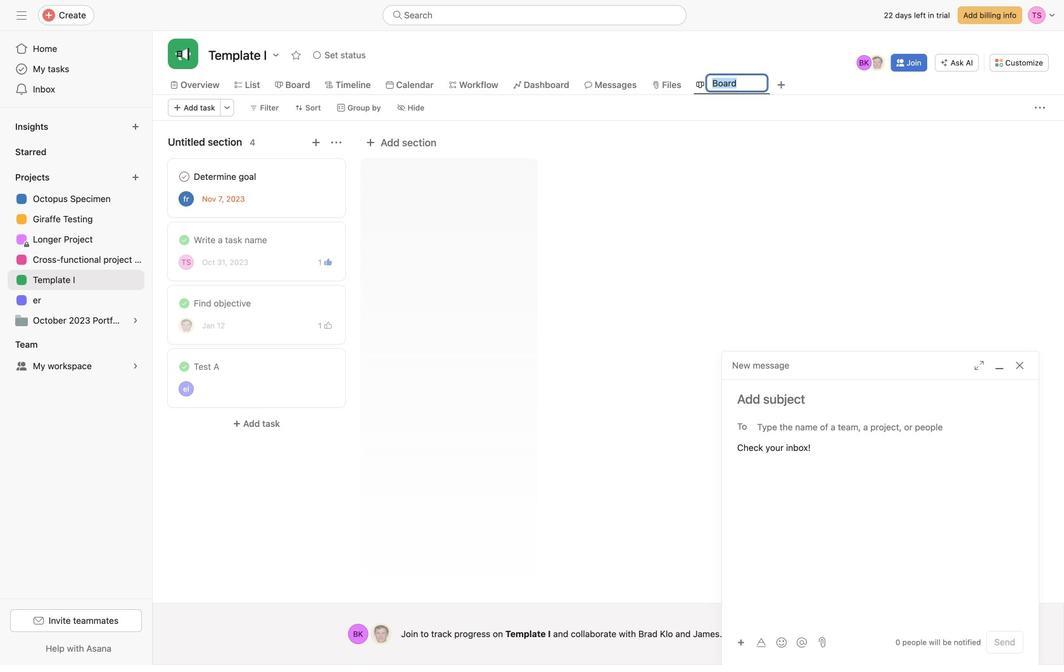 Task type: vqa. For each thing, say whether or not it's contained in the screenshot.
middle "Completed" checkbox
yes



Task type: locate. For each thing, give the bounding box(es) containing it.
1 toggle assignee popover image from the top
[[179, 191, 194, 207]]

2 completed checkbox from the top
[[177, 296, 192, 311]]

0 vertical spatial completed image
[[177, 232, 192, 248]]

2 completed image from the top
[[177, 296, 192, 311]]

3 completed image from the top
[[177, 359, 192, 374]]

minimize image
[[995, 360, 1005, 371]]

toolbar
[[732, 633, 813, 652]]

1 completed image from the top
[[177, 232, 192, 248]]

more actions image
[[1035, 103, 1045, 113]]

list box
[[383, 5, 687, 25]]

mark complete image
[[177, 169, 192, 184]]

1 vertical spatial completed image
[[177, 296, 192, 311]]

completed image for 1 like. click to like this task image
[[177, 296, 192, 311]]

2 vertical spatial completed image
[[177, 359, 192, 374]]

2 toggle assignee popover image from the top
[[179, 255, 194, 270]]

1 like. click to like this task image
[[324, 322, 332, 329]]

0 vertical spatial completed checkbox
[[177, 232, 192, 248]]

expand popout to full screen image
[[974, 360, 984, 371]]

completed checkbox for 1 like. click to like this task image
[[177, 296, 192, 311]]

add to starred image
[[291, 50, 301, 60]]

completed image
[[177, 232, 192, 248], [177, 296, 192, 311], [177, 359, 192, 374]]

0 vertical spatial toggle assignee popover image
[[179, 191, 194, 207]]

toggle assignee popover image for mark complete image
[[179, 191, 194, 207]]

add tab image
[[776, 80, 787, 90]]

2 vertical spatial toggle assignee popover image
[[179, 381, 194, 397]]

Completed checkbox
[[177, 232, 192, 248], [177, 296, 192, 311]]

dialog
[[722, 352, 1039, 665]]

formatting image
[[756, 638, 767, 648]]

teams element
[[0, 333, 152, 379]]

see details, my workspace image
[[132, 362, 139, 370]]

1 vertical spatial completed checkbox
[[177, 296, 192, 311]]

at mention image
[[797, 638, 807, 648]]

1 vertical spatial toggle assignee popover image
[[179, 255, 194, 270]]

1 completed checkbox from the top
[[177, 232, 192, 248]]

more actions image
[[223, 104, 231, 111]]

completed checkbox for 1 like. you liked this task icon
[[177, 232, 192, 248]]

None text field
[[707, 75, 768, 91]]

toggle assignee popover image
[[179, 191, 194, 207], [179, 255, 194, 270], [179, 381, 194, 397]]



Task type: describe. For each thing, give the bounding box(es) containing it.
3 toggle assignee popover image from the top
[[179, 381, 194, 397]]

completed image for 1 like. you liked this task icon
[[177, 232, 192, 248]]

add task image
[[311, 137, 321, 148]]

close image
[[1015, 360, 1025, 371]]

insert an object image
[[737, 639, 745, 646]]

Completed checkbox
[[177, 359, 192, 374]]

projects element
[[0, 166, 152, 333]]

Type the name of a team, a project, or people text field
[[757, 419, 1017, 435]]

global element
[[0, 31, 152, 107]]

Add subject text field
[[722, 390, 1039, 408]]

1 like. you liked this task image
[[324, 258, 332, 266]]

megaphone image
[[175, 46, 191, 61]]

Mark complete checkbox
[[177, 169, 192, 184]]

toggle assignee popover image for completed 'icon' for 1 like. you liked this task icon
[[179, 255, 194, 270]]

new project or portfolio image
[[132, 174, 139, 181]]

new insights image
[[132, 123, 139, 130]]

see details, october 2023 portfolio image
[[132, 317, 139, 324]]

hide sidebar image
[[16, 10, 27, 20]]

more section actions image
[[331, 137, 341, 148]]



